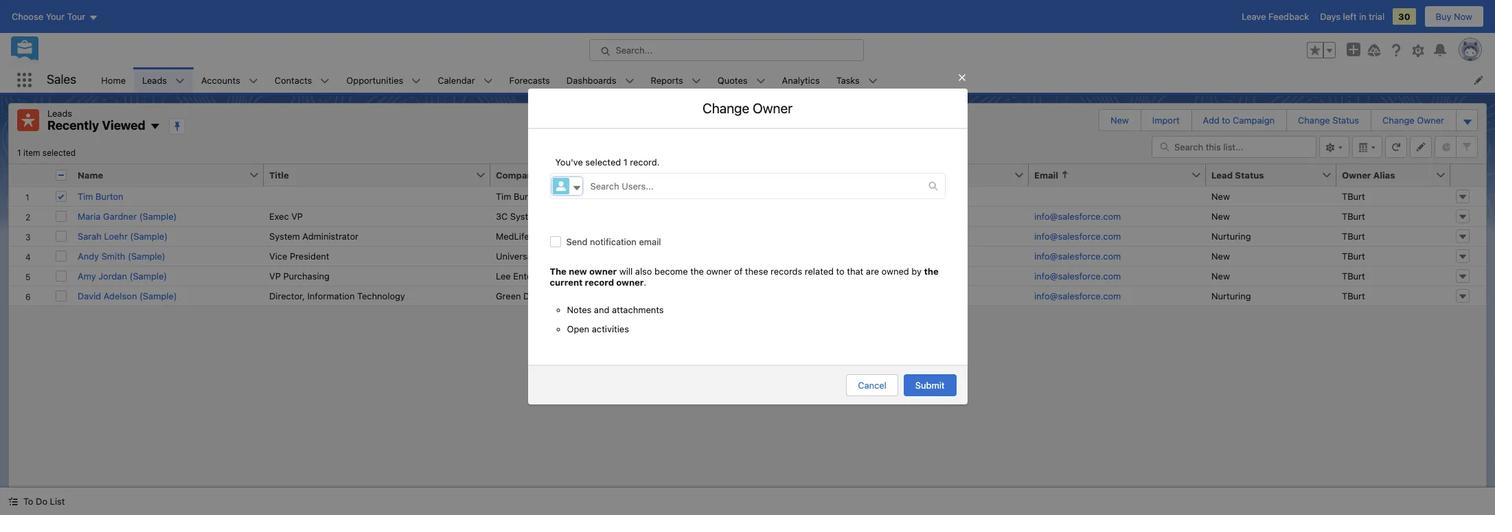 Task type: vqa. For each thing, say whether or not it's contained in the screenshot.
Is This A Good Mission Statement? to the bottom
no



Task type: describe. For each thing, give the bounding box(es) containing it.
status for change status
[[1333, 115, 1360, 126]]

by
[[912, 266, 922, 277]]

1 the from the left
[[691, 266, 704, 277]]

name element
[[72, 164, 272, 187]]

cell for 3c systems
[[677, 206, 853, 226]]

mobile button
[[853, 164, 1014, 186]]

information
[[307, 290, 355, 301]]

change status button
[[1288, 110, 1371, 131]]

open
[[567, 323, 590, 334]]

and
[[594, 304, 610, 315]]

leads link
[[134, 67, 175, 93]]

lee enterprise, inc
[[496, 270, 574, 281]]

0 horizontal spatial change owner
[[703, 101, 793, 116]]

calendar list item
[[430, 67, 501, 93]]

sarah loehr (sample) link
[[78, 230, 168, 241]]

leave feedback link
[[1242, 11, 1310, 22]]

left
[[1343, 11, 1357, 22]]

cancel button
[[847, 374, 899, 396]]

analytics
[[782, 75, 820, 86]]

home
[[101, 75, 126, 86]]

contacts
[[275, 75, 312, 86]]

technology
[[357, 290, 405, 301]]

jordan
[[98, 270, 127, 281]]

30
[[1399, 11, 1411, 22]]

send
[[566, 236, 588, 247]]

1 vertical spatial vp
[[269, 270, 281, 281]]

users image
[[553, 178, 569, 195]]

none search field inside recently viewed|leads|list view element
[[1152, 136, 1317, 158]]

owner alias
[[1342, 169, 1396, 180]]

tasks list item
[[828, 67, 886, 93]]

owner left will
[[590, 266, 617, 277]]

universal
[[496, 250, 535, 261]]

tim for tim burton enterprises
[[496, 191, 511, 202]]

name
[[78, 169, 103, 180]]

the new owner will also become the owner of these records related to that are owned by
[[550, 266, 924, 277]]

(sample) for maria gardner (sample)
[[139, 211, 177, 222]]

2 info@salesforce.com from the top
[[1035, 230, 1121, 241]]

records
[[771, 266, 803, 277]]

Search Users... text field
[[582, 174, 929, 199]]

owner alias button
[[1337, 164, 1436, 186]]

now
[[1454, 11, 1473, 22]]

viewed
[[102, 118, 146, 133]]

reports link
[[643, 67, 692, 93]]

president
[[290, 250, 329, 261]]

systems
[[510, 211, 546, 222]]

mobile
[[859, 169, 888, 180]]

change status
[[1299, 115, 1360, 126]]

home link
[[93, 67, 134, 93]]

contacts link
[[266, 67, 320, 93]]

owner inside owner alias button
[[1342, 169, 1372, 180]]

item
[[23, 147, 40, 158]]

cell for universal technologies
[[677, 246, 853, 266]]

title
[[269, 169, 289, 180]]

list containing home
[[93, 67, 1496, 93]]

buy now
[[1436, 11, 1473, 22]]

technologies
[[537, 250, 592, 261]]

add to campaign
[[1203, 115, 1275, 126]]

leads list item
[[134, 67, 193, 93]]

tburt for vp purchasing
[[1342, 270, 1366, 281]]

you've
[[555, 157, 583, 168]]

adelson
[[104, 290, 137, 301]]

change for change status button
[[1299, 115, 1331, 126]]

you've selected 1 record.
[[555, 157, 660, 168]]

display as table image
[[1353, 136, 1383, 158]]

email element
[[1029, 164, 1215, 187]]

andy
[[78, 250, 99, 261]]

notes
[[567, 304, 592, 315]]

change for "change owner" button
[[1383, 115, 1415, 126]]

calendar link
[[430, 67, 483, 93]]

director,
[[269, 290, 305, 301]]

status for lead status
[[1235, 169, 1265, 180]]

to
[[23, 496, 33, 507]]

(sample) for sarah loehr (sample)
[[130, 230, 168, 241]]

tim for tim burton
[[78, 191, 93, 202]]

lead status
[[1212, 169, 1265, 180]]

activities
[[592, 323, 629, 334]]

dot
[[524, 290, 538, 301]]

enterprise,
[[513, 270, 559, 281]]

sarah
[[78, 230, 102, 241]]

recently viewed grid
[[9, 164, 1487, 306]]

email button
[[1029, 164, 1191, 186]]

name button
[[72, 164, 249, 186]]

analytics link
[[774, 67, 828, 93]]

text default image inside to do list button
[[8, 497, 18, 507]]

list
[[50, 496, 65, 507]]

purchasing
[[283, 270, 330, 281]]

campaign
[[1233, 115, 1275, 126]]

company element
[[491, 164, 686, 187]]

.
[[644, 277, 647, 288]]

publishing
[[541, 290, 584, 301]]

inc
[[561, 270, 574, 281]]

owner left of
[[707, 266, 732, 277]]

these
[[745, 266, 768, 277]]

phone element
[[677, 164, 862, 187]]

new for purchasing
[[1212, 270, 1230, 281]]

recently viewed|leads|list view element
[[8, 103, 1487, 488]]

item number element
[[9, 164, 50, 187]]

in
[[1360, 11, 1367, 22]]

record
[[585, 277, 614, 288]]

info@salesforce.com for 3c systems
[[1035, 211, 1121, 222]]

info@salesforce.com for universal technologies
[[1035, 250, 1121, 261]]

4 info@salesforce.com from the top
[[1035, 270, 1121, 281]]

opportunities link
[[338, 67, 412, 93]]

leads inside recently viewed|leads|list view element
[[47, 108, 72, 119]]

will
[[619, 266, 633, 277]]

leave feedback
[[1242, 11, 1310, 22]]

add
[[1203, 115, 1220, 126]]

0 horizontal spatial owner
[[753, 101, 793, 116]]



Task type: locate. For each thing, give the bounding box(es) containing it.
1 item selected
[[17, 147, 76, 158]]

2 burton from the left
[[514, 191, 542, 202]]

tburt for system administrator
[[1342, 230, 1366, 241]]

change down quotes
[[703, 101, 750, 116]]

0 horizontal spatial text default image
[[8, 497, 18, 507]]

5 info@salesforce.com link from the top
[[1035, 290, 1121, 301]]

(sample) down sarah loehr (sample) link on the left of page
[[128, 250, 165, 261]]

(sample) for david adelson (sample)
[[139, 290, 177, 301]]

6 tburt from the top
[[1342, 290, 1366, 301]]

andy smith (sample)
[[78, 250, 165, 261]]

1 tim from the left
[[78, 191, 93, 202]]

the inside the current record owner
[[924, 266, 939, 277]]

system administrator
[[269, 230, 359, 241]]

andy smith (sample) link
[[78, 250, 165, 261]]

group containing notes and attachments
[[567, 304, 929, 334]]

current
[[550, 277, 583, 288]]

burton up gardner
[[95, 191, 123, 202]]

(sample) for andy smith (sample)
[[128, 250, 165, 261]]

mobile element
[[853, 164, 1037, 187]]

2 info@salesforce.com link from the top
[[1035, 230, 1121, 241]]

accounts list item
[[193, 67, 266, 93]]

title element
[[264, 164, 499, 187]]

medlife,
[[496, 230, 532, 241]]

amy jordan (sample)
[[78, 270, 167, 281]]

change up owner alias element
[[1383, 115, 1415, 126]]

new button
[[1100, 110, 1140, 131]]

list
[[93, 67, 1496, 93]]

1 left record.
[[624, 157, 628, 168]]

1 horizontal spatial text default image
[[929, 181, 938, 191]]

vp
[[291, 211, 303, 222], [269, 270, 281, 281]]

0 vertical spatial nurturing
[[1212, 230, 1251, 241]]

selected right you've
[[586, 157, 621, 168]]

Search Recently Viewed list view. search field
[[1152, 136, 1317, 158]]

info@salesforce.com for green dot publishing
[[1035, 290, 1121, 301]]

0 horizontal spatial vp
[[269, 270, 281, 281]]

medlife, inc.
[[496, 230, 550, 241]]

import
[[1153, 115, 1180, 126]]

accounts
[[201, 75, 240, 86]]

1 horizontal spatial status
[[1333, 115, 1360, 126]]

change owner inside button
[[1383, 115, 1445, 126]]

tim burton enterprises
[[496, 191, 592, 202]]

owned
[[882, 266, 909, 277]]

2 click to dial disabled image from the left
[[859, 270, 944, 281]]

text default image
[[929, 181, 938, 191], [8, 497, 18, 507]]

company button
[[491, 164, 662, 186]]

1 inside recently viewed|leads|list view element
[[17, 147, 21, 158]]

item number image
[[9, 164, 50, 186]]

new for president
[[1212, 250, 1230, 261]]

to inside button
[[1222, 115, 1231, 126]]

change up 'list view controls' icon
[[1299, 115, 1331, 126]]

1 vertical spatial group
[[567, 304, 929, 334]]

burton for tim burton
[[95, 191, 123, 202]]

owner alias element
[[1337, 164, 1459, 187]]

new for vp
[[1212, 211, 1230, 222]]

new inside the new button
[[1111, 115, 1129, 126]]

days left in trial
[[1321, 11, 1385, 22]]

1 info@salesforce.com link from the top
[[1035, 211, 1121, 222]]

change owner up owner alias element
[[1383, 115, 1445, 126]]

burton up systems
[[514, 191, 542, 202]]

green
[[496, 290, 521, 301]]

days
[[1321, 11, 1341, 22]]

forecasts link
[[501, 67, 558, 93]]

dashboards link
[[558, 67, 625, 93]]

(sample) for amy jordan (sample)
[[130, 270, 167, 281]]

None search field
[[1152, 136, 1317, 158]]

Send notification email checkbox
[[550, 237, 561, 248]]

0 horizontal spatial status
[[1235, 169, 1265, 180]]

3c
[[496, 211, 508, 222]]

burton for tim burton enterprises
[[514, 191, 542, 202]]

change owner
[[703, 101, 793, 116], [1383, 115, 1445, 126]]

selected right 'item'
[[42, 147, 76, 158]]

0 vertical spatial leads
[[142, 75, 167, 86]]

loehr
[[104, 230, 128, 241]]

inc.
[[535, 230, 550, 241]]

1 click to dial disabled image from the left
[[683, 270, 768, 281]]

lead status element
[[1206, 164, 1345, 187]]

vp down vice
[[269, 270, 281, 281]]

group down days
[[1307, 42, 1336, 58]]

universal technologies
[[496, 250, 592, 261]]

3 info@salesforce.com link from the top
[[1035, 250, 1121, 261]]

the current record owner
[[550, 266, 939, 288]]

1 horizontal spatial change
[[1299, 115, 1331, 126]]

list view controls image
[[1320, 136, 1350, 158]]

the
[[550, 266, 567, 277]]

2 nurturing from the top
[[1212, 290, 1251, 301]]

2 tburt from the top
[[1342, 211, 1366, 222]]

5 tburt from the top
[[1342, 270, 1366, 281]]

(sample) down maria gardner (sample) link
[[130, 230, 168, 241]]

selected inside recently viewed|leads|list view element
[[42, 147, 76, 158]]

status right lead
[[1235, 169, 1265, 180]]

leads right home link
[[142, 75, 167, 86]]

trial
[[1369, 11, 1385, 22]]

1 tburt from the top
[[1342, 191, 1366, 202]]

1 horizontal spatial tim
[[496, 191, 511, 202]]

(sample) up the david adelson (sample) link
[[130, 270, 167, 281]]

1 horizontal spatial burton
[[514, 191, 542, 202]]

1 nurturing from the top
[[1212, 230, 1251, 241]]

1 vertical spatial leads
[[47, 108, 72, 119]]

group down the current record owner
[[567, 304, 929, 334]]

amy
[[78, 270, 96, 281]]

dashboards
[[567, 75, 617, 86]]

tim burton link
[[78, 191, 123, 202]]

opportunities list item
[[338, 67, 430, 93]]

1 horizontal spatial vp
[[291, 211, 303, 222]]

search... button
[[589, 39, 864, 61]]

import button
[[1142, 110, 1191, 131]]

2 horizontal spatial change
[[1383, 115, 1415, 126]]

smith
[[101, 250, 125, 261]]

enterprises
[[544, 191, 592, 202]]

tim up the maria on the left
[[78, 191, 93, 202]]

attachments
[[612, 304, 664, 315]]

change owner down quotes list item
[[703, 101, 793, 116]]

1 horizontal spatial group
[[1307, 42, 1336, 58]]

click to dial disabled image
[[683, 270, 768, 281], [859, 270, 944, 281]]

tburt for director, information technology
[[1342, 290, 1366, 301]]

director, information technology
[[269, 290, 405, 301]]

add to campaign button
[[1192, 110, 1286, 131]]

dashboards list item
[[558, 67, 643, 93]]

0 horizontal spatial click to dial disabled image
[[683, 270, 768, 281]]

the right become
[[691, 266, 704, 277]]

reports list item
[[643, 67, 710, 93]]

1 left 'item'
[[17, 147, 21, 158]]

1 horizontal spatial 1
[[624, 157, 628, 168]]

(sample) right adelson
[[139, 290, 177, 301]]

1 vertical spatial status
[[1235, 169, 1265, 180]]

leads down sales
[[47, 108, 72, 119]]

recently viewed status
[[17, 147, 76, 158]]

1 horizontal spatial selected
[[586, 157, 621, 168]]

1 horizontal spatial leads
[[142, 75, 167, 86]]

company
[[496, 169, 538, 180]]

1 burton from the left
[[95, 191, 123, 202]]

group
[[1307, 42, 1336, 58], [567, 304, 929, 334]]

0 vertical spatial text default image
[[929, 181, 938, 191]]

0 horizontal spatial leads
[[47, 108, 72, 119]]

0 horizontal spatial selected
[[42, 147, 76, 158]]

cell for green dot publishing
[[677, 285, 853, 305]]

owner inside "change owner" button
[[1418, 115, 1445, 126]]

feedback
[[1269, 11, 1310, 22]]

0 horizontal spatial to
[[836, 266, 845, 277]]

1 horizontal spatial owner
[[1342, 169, 1372, 180]]

0 vertical spatial group
[[1307, 42, 1336, 58]]

phone
[[683, 169, 711, 180]]

record.
[[630, 157, 660, 168]]

selected
[[42, 147, 76, 158], [586, 157, 621, 168]]

leads inside leads list item
[[142, 75, 167, 86]]

tburt for exec vp
[[1342, 211, 1366, 222]]

owner up attachments
[[617, 277, 644, 288]]

vp right exec at the left top of the page
[[291, 211, 303, 222]]

submit button
[[904, 374, 957, 396]]

1 horizontal spatial the
[[924, 266, 939, 277]]

2 horizontal spatial owner
[[1418, 115, 1445, 126]]

4 tburt from the top
[[1342, 250, 1366, 261]]

vp purchasing
[[269, 270, 330, 281]]

are
[[866, 266, 879, 277]]

tim
[[78, 191, 93, 202], [496, 191, 511, 202]]

2 the from the left
[[924, 266, 939, 277]]

info@salesforce.com link for green dot publishing
[[1035, 290, 1121, 301]]

(sample) right gardner
[[139, 211, 177, 222]]

lead status button
[[1206, 164, 1322, 186]]

quotes link
[[710, 67, 756, 93]]

to left "that"
[[836, 266, 845, 277]]

1 horizontal spatial to
[[1222, 115, 1231, 126]]

owner down 'analytics'
[[753, 101, 793, 116]]

email
[[639, 236, 661, 247]]

0 horizontal spatial burton
[[95, 191, 123, 202]]

0 horizontal spatial the
[[691, 266, 704, 277]]

owner
[[753, 101, 793, 116], [1418, 115, 1445, 126], [1342, 169, 1372, 180]]

status inside recently viewed grid
[[1235, 169, 1265, 180]]

green dot publishing
[[496, 290, 584, 301]]

1 info@salesforce.com from the top
[[1035, 211, 1121, 222]]

of
[[734, 266, 743, 277]]

that
[[847, 266, 864, 277]]

new
[[569, 266, 587, 277]]

1 vertical spatial to
[[836, 266, 845, 277]]

0 horizontal spatial 1
[[17, 147, 21, 158]]

4 info@salesforce.com link from the top
[[1035, 270, 1121, 281]]

1
[[17, 147, 21, 158], [624, 157, 628, 168]]

notification
[[590, 236, 637, 247]]

2 tim from the left
[[496, 191, 511, 202]]

0 horizontal spatial group
[[567, 304, 929, 334]]

forecasts
[[509, 75, 550, 86]]

become
[[655, 266, 688, 277]]

change owner button
[[1372, 110, 1456, 131]]

info@salesforce.com link for 3c systems
[[1035, 211, 1121, 222]]

info@salesforce.com link
[[1035, 211, 1121, 222], [1035, 230, 1121, 241], [1035, 250, 1121, 261], [1035, 270, 1121, 281], [1035, 290, 1121, 301]]

calendar
[[438, 75, 475, 86]]

1 vertical spatial nurturing
[[1212, 290, 1251, 301]]

0 vertical spatial vp
[[291, 211, 303, 222]]

0 horizontal spatial change
[[703, 101, 750, 116]]

3c systems
[[496, 211, 546, 222]]

0 horizontal spatial tim
[[78, 191, 93, 202]]

5 info@salesforce.com from the top
[[1035, 290, 1121, 301]]

1 horizontal spatial click to dial disabled image
[[859, 270, 944, 281]]

3 tburt from the top
[[1342, 230, 1366, 241]]

maria gardner (sample)
[[78, 211, 177, 222]]

1 vertical spatial text default image
[[8, 497, 18, 507]]

action image
[[1451, 164, 1487, 186]]

administrator
[[303, 230, 359, 241]]

owner up owner alias element
[[1418, 115, 1445, 126]]

contacts list item
[[266, 67, 338, 93]]

status up 'list view controls' icon
[[1333, 115, 1360, 126]]

info@salesforce.com link for universal technologies
[[1035, 250, 1121, 261]]

buy now button
[[1425, 5, 1485, 27]]

the right the by
[[924, 266, 939, 277]]

tasks
[[837, 75, 860, 86]]

tburt for vice president
[[1342, 250, 1366, 261]]

amy jordan (sample) link
[[78, 270, 167, 281]]

recently
[[47, 118, 99, 133]]

1 horizontal spatial change owner
[[1383, 115, 1445, 126]]

owner inside the current record owner
[[617, 277, 644, 288]]

tim up 3c
[[496, 191, 511, 202]]

0 vertical spatial to
[[1222, 115, 1231, 126]]

action element
[[1451, 164, 1487, 187]]

email
[[1035, 169, 1059, 180]]

to right add
[[1222, 115, 1231, 126]]

exec
[[269, 211, 289, 222]]

recently viewed
[[47, 118, 146, 133]]

owner left alias
[[1342, 169, 1372, 180]]

cell
[[50, 164, 72, 187], [677, 206, 853, 226], [677, 226, 853, 246], [677, 246, 853, 266], [677, 285, 853, 305]]

quotes list item
[[710, 67, 774, 93]]

3 info@salesforce.com from the top
[[1035, 250, 1121, 261]]

0 vertical spatial status
[[1333, 115, 1360, 126]]



